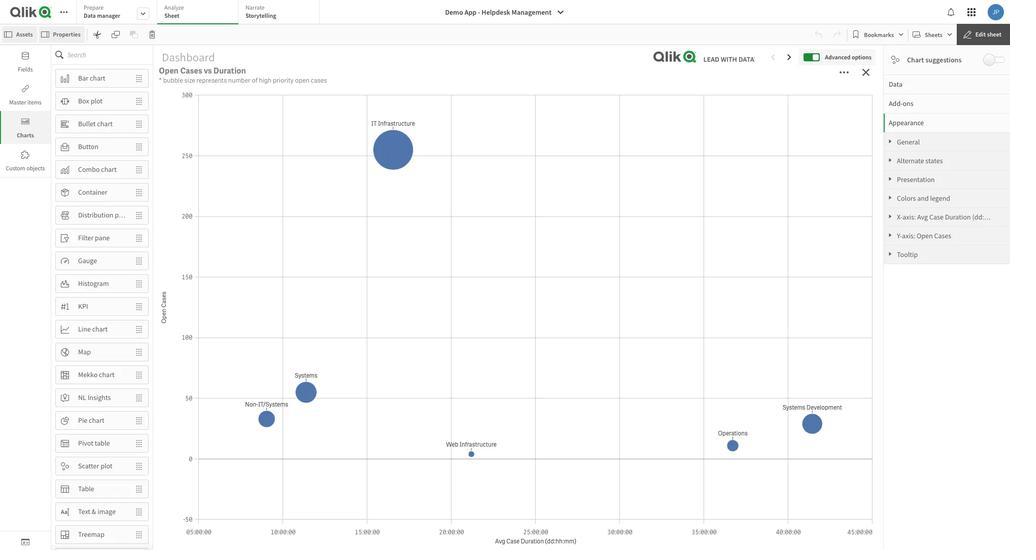 Task type: locate. For each thing, give the bounding box(es) containing it.
distribution plot
[[78, 211, 127, 220]]

treemap
[[78, 531, 105, 540]]

chart right mekko at the bottom of the page
[[99, 371, 115, 380]]

triangle right image
[[884, 139, 898, 144], [884, 158, 898, 163], [884, 177, 898, 182], [884, 195, 898, 201], [884, 214, 898, 219], [884, 252, 898, 257]]

image
[[98, 508, 116, 517]]

tab list
[[76, 0, 323, 25]]

vs
[[204, 65, 212, 76]]

insights
[[88, 393, 111, 403]]

plot right the scatter
[[101, 462, 112, 471]]

line chart
[[78, 325, 108, 334]]

pie chart
[[78, 416, 104, 425]]

map
[[78, 348, 91, 357]]

plot right box
[[91, 97, 103, 106]]

chart for bullet chart
[[97, 119, 113, 128]]

sheets
[[926, 31, 943, 38]]

move image for pie chart
[[130, 412, 148, 430]]

&
[[180, 366, 186, 376], [92, 508, 96, 517]]

6 move image from the top
[[130, 253, 148, 270]]

chart for line chart
[[92, 325, 108, 334]]

move image for gauge
[[130, 253, 148, 270]]

analyze
[[164, 4, 184, 11]]

1 vertical spatial data
[[889, 80, 903, 89]]

0 horizontal spatial priority
[[246, 74, 298, 95]]

ons
[[903, 99, 914, 108]]

bubble
[[163, 76, 183, 85]]

options
[[852, 53, 872, 61]]

plot
[[91, 97, 103, 106], [115, 211, 127, 220], [101, 462, 112, 471]]

open for open cases vs duration * bubble size represents number of high priority open cases
[[159, 65, 179, 76]]

demo
[[445, 8, 463, 17]]

move image
[[130, 115, 148, 133], [130, 138, 148, 156], [130, 184, 148, 201], [130, 275, 148, 293], [130, 298, 148, 316], [130, 344, 148, 361], [130, 367, 148, 384], [130, 412, 148, 430], [130, 435, 148, 453], [130, 481, 148, 498], [130, 504, 148, 521], [130, 527, 148, 544]]

demo app - helpdesk management
[[445, 8, 552, 17]]

chart for pie chart
[[89, 416, 104, 425]]

advanced
[[826, 53, 851, 61]]

cases right priority
[[301, 74, 344, 95]]

0 vertical spatial plot
[[91, 97, 103, 106]]

table
[[95, 439, 110, 448]]

cases left vs
[[180, 65, 202, 76]]

case
[[930, 213, 944, 222]]

master
[[9, 98, 26, 106]]

1 move image from the top
[[130, 115, 148, 133]]

3 triangle right image from the top
[[884, 177, 898, 182]]

9 move image from the top
[[130, 458, 148, 475]]

203 button
[[642, 70, 879, 139]]

*
[[159, 76, 162, 85]]

8 move image from the top
[[130, 390, 148, 407]]

priority
[[273, 76, 294, 85]]

time
[[265, 366, 283, 376]]

0 vertical spatial &
[[180, 366, 186, 376]]

12 move image from the top
[[130, 527, 148, 544]]

suggestions
[[926, 55, 962, 64]]

1 horizontal spatial duration
[[946, 213, 971, 222]]

line
[[78, 325, 91, 334]]

assets button
[[2, 26, 37, 43]]

1 move image from the top
[[130, 70, 148, 87]]

histogram
[[78, 279, 109, 288]]

triangle right image up x-
[[884, 195, 898, 201]]

link image
[[21, 85, 29, 93]]

object image
[[21, 118, 29, 126]]

0 horizontal spatial &
[[92, 508, 96, 517]]

& right "text"
[[92, 508, 96, 517]]

triangle right image up triangle right icon
[[884, 214, 898, 219]]

triangle right image for tooltip
[[884, 252, 898, 257]]

triangle right image up colors
[[884, 177, 898, 182]]

add-ons tab
[[884, 94, 1011, 113]]

add-ons
[[889, 99, 914, 108]]

7 move image from the top
[[130, 321, 148, 338]]

plot right distribution
[[115, 211, 127, 220]]

chart
[[90, 74, 105, 83], [97, 119, 113, 128], [101, 165, 117, 174], [92, 325, 108, 334], [99, 371, 115, 380], [89, 416, 104, 425]]

high
[[259, 76, 272, 85]]

7 move image from the top
[[130, 367, 148, 384]]

filter
[[78, 234, 94, 243]]

cases left over
[[222, 366, 244, 376]]

open left resolved
[[158, 366, 178, 376]]

move image for container
[[130, 184, 148, 201]]

1 vertical spatial priority
[[516, 144, 544, 155]]

move image for nl insights
[[130, 390, 148, 407]]

5 triangle right image from the top
[[884, 214, 898, 219]]

application
[[0, 0, 1011, 551]]

combo chart
[[78, 165, 117, 174]]

cases
[[180, 65, 202, 76], [301, 74, 344, 95], [482, 144, 504, 155], [935, 231, 952, 241], [222, 366, 244, 376]]

nl insights
[[78, 393, 111, 403]]

chart right pie
[[89, 416, 104, 425]]

application containing 72
[[0, 0, 1011, 551]]

2 move image from the top
[[130, 138, 148, 156]]

9 move image from the top
[[130, 435, 148, 453]]

6 move image from the top
[[130, 344, 148, 361]]

fields
[[18, 65, 33, 73]]

open
[[295, 76, 310, 85]]

sheet
[[988, 30, 1002, 38]]

charts button
[[0, 111, 51, 144]]

custom
[[6, 164, 25, 172]]

cases down case
[[935, 231, 952, 241]]

data up add-
[[889, 80, 903, 89]]

open cases by priority type
[[461, 144, 563, 155]]

cases left by
[[482, 144, 504, 155]]

axis: for y-
[[903, 231, 916, 241]]

axis:
[[903, 213, 916, 222], [903, 231, 916, 241]]

5 move image from the top
[[130, 298, 148, 316]]

bullet chart
[[78, 119, 113, 128]]

nl
[[78, 393, 86, 403]]

cut image
[[93, 30, 101, 39]]

combo
[[78, 165, 100, 174]]

0 vertical spatial data
[[84, 12, 96, 19]]

move image for treemap
[[130, 527, 148, 544]]

2 triangle right image from the top
[[884, 158, 898, 163]]

chart right combo
[[101, 165, 117, 174]]

2 vertical spatial plot
[[101, 462, 112, 471]]

move image for box plot
[[130, 93, 148, 110]]

chart right line in the left bottom of the page
[[92, 325, 108, 334]]

open left size
[[159, 65, 179, 76]]

& left resolved
[[180, 366, 186, 376]]

-
[[478, 8, 481, 17]]

1 vertical spatial axis:
[[903, 231, 916, 241]]

11 move image from the top
[[130, 504, 148, 521]]

move image for pivot table
[[130, 435, 148, 453]]

number
[[228, 76, 251, 85]]

box plot
[[78, 97, 103, 106]]

open inside open cases vs duration * bubble size represents number of high priority open cases
[[159, 65, 179, 76]]

4 move image from the top
[[130, 207, 148, 224]]

Search text field
[[68, 45, 153, 64]]

triangle right image for x-axis: avg case duration (dd:hh:mm)
[[884, 214, 898, 219]]

move image
[[130, 70, 148, 87], [130, 93, 148, 110], [130, 161, 148, 178], [130, 207, 148, 224], [130, 230, 148, 247], [130, 253, 148, 270], [130, 321, 148, 338], [130, 390, 148, 407], [130, 458, 148, 475]]

1 horizontal spatial priority
[[516, 144, 544, 155]]

move image for line chart
[[130, 321, 148, 338]]

move image for bullet chart
[[130, 115, 148, 133]]

4 move image from the top
[[130, 275, 148, 293]]

& for image
[[92, 508, 96, 517]]

duration inside open cases vs duration * bubble size represents number of high priority open cases
[[214, 65, 246, 76]]

0 vertical spatial duration
[[214, 65, 246, 76]]

6 triangle right image from the top
[[884, 252, 898, 257]]

manager
[[97, 12, 120, 19]]

duration right case
[[946, 213, 971, 222]]

0 horizontal spatial duration
[[214, 65, 246, 76]]

3 move image from the top
[[130, 184, 148, 201]]

1 vertical spatial &
[[92, 508, 96, 517]]

properties button
[[39, 26, 85, 43]]

1 horizontal spatial data
[[889, 80, 903, 89]]

1 triangle right image from the top
[[884, 139, 898, 144]]

8 move image from the top
[[130, 412, 148, 430]]

high
[[210, 74, 243, 95]]

& for resolved
[[180, 366, 186, 376]]

4 triangle right image from the top
[[884, 195, 898, 201]]

legend
[[931, 194, 951, 203]]

plot for scatter plot
[[101, 462, 112, 471]]

axis: left the avg
[[903, 213, 916, 222]]

2 move image from the top
[[130, 93, 148, 110]]

1 vertical spatial duration
[[946, 213, 971, 222]]

5 move image from the top
[[130, 230, 148, 247]]

properties
[[53, 30, 81, 38]]

fields button
[[0, 45, 51, 78]]

1 vertical spatial plot
[[115, 211, 127, 220]]

advanced options
[[826, 53, 872, 61]]

3 move image from the top
[[130, 161, 148, 178]]

chart right bar
[[90, 74, 105, 83]]

triangle right image down appearance on the right
[[884, 139, 898, 144]]

data
[[84, 12, 96, 19], [889, 80, 903, 89]]

bullet
[[78, 119, 96, 128]]

presentation
[[898, 175, 936, 184]]

10 move image from the top
[[130, 481, 148, 498]]

move image for scatter plot
[[130, 458, 148, 475]]

type
[[546, 144, 563, 155]]

move image for kpi
[[130, 298, 148, 316]]

sheet
[[164, 12, 180, 19]]

of
[[252, 76, 258, 85]]

bar chart
[[78, 74, 105, 83]]

1 horizontal spatial &
[[180, 366, 186, 376]]

open for open & resolved cases over time
[[158, 366, 178, 376]]

duration right vs
[[214, 65, 246, 76]]

0 horizontal spatial data
[[84, 12, 96, 19]]

filter pane
[[78, 234, 110, 243]]

triangle right image down triangle right icon
[[884, 252, 898, 257]]

0 vertical spatial axis:
[[903, 213, 916, 222]]

move image for table
[[130, 481, 148, 498]]

data down "prepare"
[[84, 12, 96, 19]]

alternate states
[[898, 156, 944, 165]]

chart right bullet
[[97, 119, 113, 128]]

storytelling
[[246, 12, 276, 19]]

axis: right triangle right icon
[[903, 231, 916, 241]]

pane
[[95, 234, 110, 243]]

triangle right image down general
[[884, 158, 898, 163]]

0 vertical spatial priority
[[246, 74, 298, 95]]

x-axis: avg case duration (dd:hh:mm)
[[898, 213, 1008, 222]]

triangle right image
[[884, 233, 898, 238]]

sheets button
[[911, 26, 955, 43]]

open left by
[[461, 144, 480, 155]]



Task type: vqa. For each thing, say whether or not it's contained in the screenshot.
the middle "will"
no



Task type: describe. For each thing, give the bounding box(es) containing it.
open cases vs duration * bubble size represents number of high priority open cases
[[159, 65, 327, 85]]

appearance
[[889, 118, 925, 127]]

pivot table
[[78, 439, 110, 448]]

move image for button
[[130, 138, 148, 156]]

move image for distribution plot
[[130, 207, 148, 224]]

database image
[[21, 52, 29, 60]]

x-
[[898, 213, 903, 222]]

chart for bar chart
[[90, 74, 105, 83]]

custom objects button
[[0, 144, 51, 177]]

variables image
[[21, 539, 29, 547]]

tab list containing prepare
[[76, 0, 323, 25]]

and
[[918, 194, 929, 203]]

data inside tab
[[889, 80, 903, 89]]

data inside prepare data manager
[[84, 12, 96, 19]]

triangle right image for general
[[884, 139, 898, 144]]

203
[[733, 95, 788, 135]]

data tab
[[884, 75, 1011, 94]]

button
[[78, 142, 99, 151]]

pie
[[78, 416, 87, 425]]

kpi
[[78, 302, 88, 311]]

bar
[[78, 74, 88, 83]]

represents
[[197, 76, 227, 85]]

items
[[27, 98, 42, 106]]

mekko
[[78, 371, 98, 380]]

text & image
[[78, 508, 116, 517]]

puzzle image
[[21, 151, 29, 159]]

triangle right image for colors and legend
[[884, 195, 898, 201]]

move image for mekko chart
[[130, 367, 148, 384]]

cases
[[311, 76, 327, 85]]

analyze sheet
[[164, 4, 184, 19]]

scatter chart image
[[892, 56, 900, 64]]

helpdesk
[[482, 8, 511, 17]]

demo app - helpdesk management button
[[439, 4, 571, 20]]

chart
[[908, 55, 925, 64]]

box
[[78, 97, 89, 106]]

142 button
[[400, 70, 637, 139]]

plot for distribution plot
[[115, 211, 127, 220]]

edit
[[976, 30, 987, 38]]

delete image
[[148, 30, 156, 39]]

table
[[78, 485, 94, 494]]

chart suggestions
[[908, 55, 962, 64]]

avg
[[918, 213, 929, 222]]

triangle right image for presentation
[[884, 177, 898, 182]]

colors
[[898, 194, 917, 203]]

appearance tab
[[884, 113, 1011, 133]]

(dd:hh:mm)
[[973, 213, 1008, 222]]

open for open cases by priority type
[[461, 144, 480, 155]]

mekko chart
[[78, 371, 115, 380]]

open down the avg
[[917, 231, 933, 241]]

bookmarks button
[[850, 26, 907, 43]]

resolved
[[187, 366, 220, 376]]

scatter
[[78, 462, 99, 471]]

priority inside high priority cases 72
[[246, 74, 298, 95]]

james peterson image
[[988, 4, 1005, 20]]

add-
[[889, 99, 903, 108]]

move image for combo chart
[[130, 161, 148, 178]]

container
[[78, 188, 107, 197]]

high priority cases 72
[[210, 74, 344, 135]]

gauge
[[78, 256, 97, 266]]

master items
[[9, 98, 42, 106]]

move image for bar chart
[[130, 70, 148, 87]]

edit sheet
[[976, 30, 1002, 38]]

size
[[184, 76, 195, 85]]

general
[[898, 138, 921, 147]]

chart for combo chart
[[101, 165, 117, 174]]

by
[[506, 144, 514, 155]]

open & resolved cases over time
[[158, 366, 283, 376]]

chart for mekko chart
[[99, 371, 115, 380]]

states
[[926, 156, 944, 165]]

custom objects
[[6, 164, 45, 172]]

pivot
[[78, 439, 93, 448]]

move image for map
[[130, 344, 148, 361]]

over
[[246, 366, 263, 376]]

y-axis: open cases
[[898, 231, 952, 241]]

alternate
[[898, 156, 925, 165]]

move image for text & image
[[130, 504, 148, 521]]

cases inside open cases vs duration * bubble size represents number of high priority open cases
[[180, 65, 202, 76]]

triangle right image for alternate states
[[884, 158, 898, 163]]

colors and legend
[[898, 194, 951, 203]]

axis: for x-
[[903, 213, 916, 222]]

142
[[491, 95, 546, 135]]

text
[[78, 508, 90, 517]]

plot for box plot
[[91, 97, 103, 106]]

narrate storytelling
[[246, 4, 276, 19]]

copy image
[[111, 30, 120, 39]]

next sheet: performance image
[[786, 53, 794, 61]]

prepare
[[84, 4, 104, 11]]

y-
[[898, 231, 903, 241]]

tooltip
[[898, 250, 919, 259]]

master items button
[[0, 78, 51, 111]]

app
[[465, 8, 477, 17]]

72
[[258, 95, 295, 135]]

bookmarks
[[865, 31, 895, 38]]

move image for histogram
[[130, 275, 148, 293]]

move image for filter pane
[[130, 230, 148, 247]]

cases inside high priority cases 72
[[301, 74, 344, 95]]



